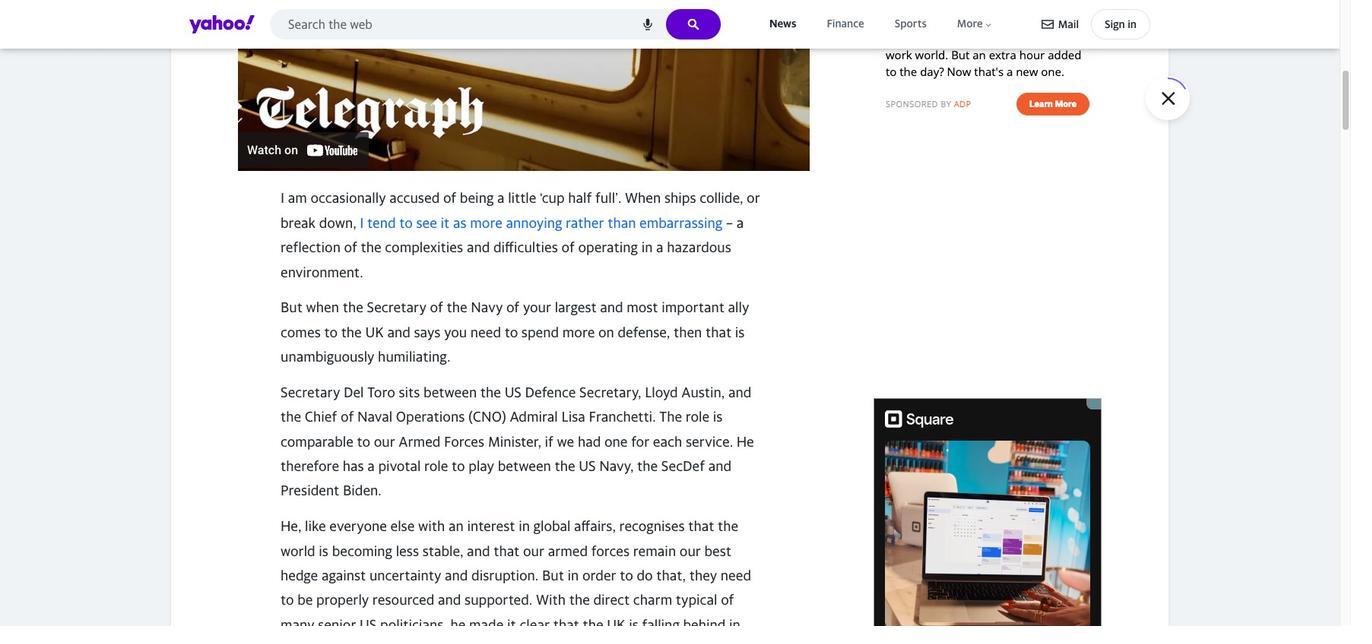 Task type: locate. For each thing, give the bounding box(es) containing it.
0 vertical spatial i
[[281, 190, 284, 206]]

advertisement element
[[874, 0, 1102, 170], [874, 398, 1102, 627]]

of inside secretary del toro sits between the us defence secretary, lloyd austin, and the chief of naval operations (cno) admiral lisa franchetti. the role is comparable to our armed forces minister, if we had one for each service. he therefore has a pivotal role to play between the us navy, the secdef and president biden.
[[341, 409, 354, 425]]

armed
[[399, 434, 441, 450]]

–
[[726, 215, 733, 231]]

best
[[705, 543, 732, 559]]

the down tend
[[361, 240, 382, 256]]

and down service.
[[709, 459, 732, 475]]

forces
[[591, 543, 630, 559]]

i for i am occasionally accused of being a little 'cup half full'. when ships collide, or break down,
[[281, 190, 284, 206]]

role down austin,
[[686, 409, 710, 425]]

1 vertical spatial secretary
[[281, 385, 340, 401]]

1 vertical spatial i
[[360, 215, 364, 231]]

the down direct
[[583, 617, 604, 627]]

None search field
[[270, 9, 721, 40]]

of down del
[[341, 409, 354, 425]]

we
[[557, 434, 574, 450]]

i tend to see it as more annoying rather than embarrassing
[[360, 215, 723, 231]]

that right then
[[706, 324, 732, 340]]

made
[[469, 617, 504, 627]]

navy,
[[599, 459, 634, 475]]

our left best
[[680, 543, 701, 559]]

i left am at the left top of the page
[[281, 190, 284, 206]]

the
[[660, 409, 682, 425]]

1 horizontal spatial role
[[686, 409, 710, 425]]

uk up humiliating.
[[365, 324, 384, 340]]

0 vertical spatial more
[[470, 215, 503, 231]]

sports link
[[892, 14, 930, 34]]

armed
[[548, 543, 588, 559]]

a inside 'i am occasionally accused of being a little 'cup half full'. when ships collide, or break down,'
[[497, 190, 505, 206]]

0 vertical spatial uk
[[365, 324, 384, 340]]

it left clear
[[507, 617, 516, 627]]

austin,
[[682, 385, 725, 401]]

and up on
[[600, 300, 623, 316]]

important
[[662, 300, 725, 316]]

between down minister,
[[498, 459, 551, 475]]

1 vertical spatial uk
[[607, 617, 626, 627]]

when
[[306, 300, 339, 316]]

is up service.
[[713, 409, 723, 425]]

0 horizontal spatial i
[[281, 190, 284, 206]]

i left tend
[[360, 215, 364, 231]]

more
[[957, 17, 983, 30]]

but up comes
[[281, 300, 303, 316]]

1 horizontal spatial more
[[563, 324, 595, 340]]

properly
[[316, 593, 369, 609]]

therefore
[[281, 459, 339, 475]]

2 advertisement element from the top
[[874, 398, 1102, 627]]

interest
[[467, 519, 515, 535]]

to up has
[[357, 434, 370, 450]]

Search query text field
[[270, 9, 721, 40]]

is right world
[[319, 543, 329, 559]]

uk inside but when the secretary of the navy of your largest and most important ally comes to the uk and says you need to spend more on defense, then that is unambiguously humiliating.
[[365, 324, 384, 340]]

it left as
[[441, 215, 450, 231]]

finance
[[827, 17, 864, 30]]

1 horizontal spatial us
[[505, 385, 522, 401]]

our down naval
[[374, 434, 395, 450]]

to
[[399, 215, 413, 231], [324, 324, 338, 340], [505, 324, 518, 340], [357, 434, 370, 450], [452, 459, 465, 475], [620, 568, 633, 584], [281, 593, 294, 609]]

0 horizontal spatial role
[[424, 459, 448, 475]]

1 horizontal spatial secretary
[[367, 300, 427, 316]]

most
[[627, 300, 658, 316]]

our
[[374, 434, 395, 450], [523, 543, 545, 559], [680, 543, 701, 559]]

uk
[[365, 324, 384, 340], [607, 617, 626, 627]]

is down ally
[[735, 324, 745, 340]]

0 horizontal spatial need
[[471, 324, 501, 340]]

toolbar containing mail
[[1042, 9, 1151, 40]]

1 horizontal spatial need
[[721, 568, 751, 584]]

clear
[[520, 617, 550, 627]]

a right –
[[737, 215, 744, 231]]

1 vertical spatial it
[[507, 617, 516, 627]]

0 vertical spatial but
[[281, 300, 303, 316]]

that up disruption.
[[494, 543, 520, 559]]

he
[[737, 434, 754, 450]]

that inside but when the secretary of the navy of your largest and most important ally comes to the uk and says you need to spend more on defense, then that is unambiguously humiliating.
[[706, 324, 732, 340]]

need down best
[[721, 568, 751, 584]]

your
[[523, 300, 551, 316]]

everyone
[[330, 519, 387, 535]]

largest
[[555, 300, 597, 316]]

a right has
[[368, 459, 375, 475]]

but up the with
[[542, 568, 564, 584]]

i inside 'i am occasionally accused of being a little 'cup half full'. when ships collide, or break down,'
[[281, 190, 284, 206]]

politicians,
[[380, 617, 447, 627]]

2 vertical spatial us
[[360, 617, 377, 627]]

you
[[444, 324, 467, 340]]

is inside but when the secretary of the navy of your largest and most important ally comes to the uk and says you need to spend more on defense, then that is unambiguously humiliating.
[[735, 324, 745, 340]]

0 vertical spatial advertisement element
[[874, 0, 1102, 170]]

but inside the he, like everyone else with an interest in global affairs, recognises that the world is becoming less stable, and that our armed forces remain our best hedge against uncertainty and disruption. but in order to do that, they need to be properly resourced and supported. with the direct charm typical of many senior us politicians, he made it clear that the uk is falling behin
[[542, 568, 564, 584]]

i tend to see it as more annoying rather than embarrassing link
[[360, 215, 723, 231]]

ally
[[728, 300, 749, 316]]

finance link
[[824, 14, 867, 34]]

the up best
[[718, 519, 739, 535]]

reflection
[[281, 240, 341, 256]]

of up as
[[443, 190, 456, 206]]

operations
[[396, 409, 465, 425]]

it
[[441, 215, 450, 231], [507, 617, 516, 627]]

0 vertical spatial need
[[471, 324, 501, 340]]

franchetti.
[[589, 409, 656, 425]]

sign
[[1105, 17, 1125, 30]]

1 vertical spatial but
[[542, 568, 564, 584]]

of right typical
[[721, 593, 734, 609]]

service.
[[686, 434, 733, 450]]

see
[[416, 215, 437, 231]]

secretary
[[367, 300, 427, 316], [281, 385, 340, 401]]

0 horizontal spatial our
[[374, 434, 395, 450]]

more down the largest
[[563, 324, 595, 340]]

as
[[453, 215, 467, 231]]

2 horizontal spatial our
[[680, 543, 701, 559]]

if
[[545, 434, 554, 450]]

a left little
[[497, 190, 505, 206]]

than
[[608, 215, 636, 231]]

need inside but when the secretary of the navy of your largest and most important ally comes to the uk and says you need to spend more on defense, then that is unambiguously humiliating.
[[471, 324, 501, 340]]

us right senior
[[360, 617, 377, 627]]

0 horizontal spatial us
[[360, 617, 377, 627]]

role down the armed at bottom left
[[424, 459, 448, 475]]

falling
[[642, 617, 680, 627]]

1 vertical spatial between
[[498, 459, 551, 475]]

secretary inside secretary del toro sits between the us defence secretary, lloyd austin, and the chief of naval operations (cno) admiral lisa franchetti. the role is comparable to our armed forces minister, if we had one for each service. he therefore has a pivotal role to play between the us navy, the secdef and president biden.
[[281, 385, 340, 401]]

and down interest
[[467, 543, 490, 559]]

of inside 'i am occasionally accused of being a little 'cup half full'. when ships collide, or break down,'
[[443, 190, 456, 206]]

1 horizontal spatial i
[[360, 215, 364, 231]]

need
[[471, 324, 501, 340], [721, 568, 751, 584]]

order
[[583, 568, 616, 584]]

toolbar
[[1042, 9, 1151, 40]]

1 vertical spatial more
[[563, 324, 595, 340]]

an
[[449, 519, 464, 535]]

the
[[361, 240, 382, 256], [343, 300, 363, 316], [447, 300, 467, 316], [341, 324, 362, 340], [481, 385, 501, 401], [281, 409, 301, 425], [555, 459, 575, 475], [637, 459, 658, 475], [718, 519, 739, 535], [569, 593, 590, 609], [583, 617, 604, 627]]

forces
[[444, 434, 485, 450]]

secretary inside but when the secretary of the navy of your largest and most important ally comes to the uk and says you need to spend more on defense, then that is unambiguously humiliating.
[[367, 300, 427, 316]]

0 horizontal spatial but
[[281, 300, 303, 316]]

is left falling
[[629, 617, 639, 627]]

biden.
[[343, 483, 382, 499]]

charm
[[633, 593, 672, 609]]

2 horizontal spatial us
[[579, 459, 596, 475]]

1 vertical spatial need
[[721, 568, 751, 584]]

0 horizontal spatial more
[[470, 215, 503, 231]]

0 horizontal spatial secretary
[[281, 385, 340, 401]]

us up 'admiral'
[[505, 385, 522, 401]]

us
[[505, 385, 522, 401], [579, 459, 596, 475], [360, 617, 377, 627]]

0 vertical spatial secretary
[[367, 300, 427, 316]]

in
[[1128, 17, 1137, 30], [642, 240, 653, 256], [519, 519, 530, 535], [568, 568, 579, 584]]

in right operating at the left of page
[[642, 240, 653, 256]]

the down for
[[637, 459, 658, 475]]

had
[[578, 434, 601, 450]]

comes
[[281, 324, 321, 340]]

and left difficulties
[[467, 240, 490, 256]]

1 vertical spatial advertisement element
[[874, 398, 1102, 627]]

defence
[[525, 385, 576, 401]]

us down the had on the left bottom of the page
[[579, 459, 596, 475]]

secretary up chief
[[281, 385, 340, 401]]

0 horizontal spatial uk
[[365, 324, 384, 340]]

that,
[[657, 568, 686, 584]]

of down rather
[[562, 240, 575, 256]]

role
[[686, 409, 710, 425], [424, 459, 448, 475]]

the left chief
[[281, 409, 301, 425]]

the right when
[[343, 300, 363, 316]]

remain
[[633, 543, 676, 559]]

1 vertical spatial us
[[579, 459, 596, 475]]

more inside but when the secretary of the navy of your largest and most important ally comes to the uk and says you need to spend more on defense, then that is unambiguously humiliating.
[[563, 324, 595, 340]]

uncertainty
[[370, 568, 441, 584]]

'cup
[[540, 190, 565, 206]]

secretary up says
[[367, 300, 427, 316]]

a down "embarrassing"
[[656, 240, 664, 256]]

0 horizontal spatial between
[[424, 385, 477, 401]]

0 vertical spatial us
[[505, 385, 522, 401]]

to left be
[[281, 593, 294, 609]]

chief
[[305, 409, 337, 425]]

uk down direct
[[607, 617, 626, 627]]

more down being
[[470, 215, 503, 231]]

it inside the he, like everyone else with an interest in global affairs, recognises that the world is becoming less stable, and that our armed forces remain our best hedge against uncertainty and disruption. but in order to do that, they need to be properly resourced and supported. with the direct charm typical of many senior us politicians, he made it clear that the uk is falling behin
[[507, 617, 516, 627]]

need down navy
[[471, 324, 501, 340]]

1 horizontal spatial it
[[507, 617, 516, 627]]

to left see
[[399, 215, 413, 231]]

1 horizontal spatial our
[[523, 543, 545, 559]]

the right the with
[[569, 593, 590, 609]]

i am occasionally accused of being a little 'cup half full'. when ships collide, or break down,
[[281, 190, 760, 231]]

1 horizontal spatial uk
[[607, 617, 626, 627]]

us inside the he, like everyone else with an interest in global affairs, recognises that the world is becoming less stable, and that our armed forces remain our best hedge against uncertainty and disruption. but in order to do that, they need to be properly resourced and supported. with the direct charm typical of many senior us politicians, he made it clear that the uk is falling behin
[[360, 617, 377, 627]]

to left do
[[620, 568, 633, 584]]

between up operations
[[424, 385, 477, 401]]

little
[[508, 190, 536, 206]]

our down global
[[523, 543, 545, 559]]

of up says
[[430, 300, 443, 316]]

unambiguously
[[281, 349, 375, 365]]

i
[[281, 190, 284, 206], [360, 215, 364, 231]]

search image
[[687, 18, 700, 30]]

is
[[735, 324, 745, 340], [713, 409, 723, 425], [319, 543, 329, 559], [629, 617, 639, 627]]

of
[[443, 190, 456, 206], [344, 240, 357, 256], [562, 240, 575, 256], [430, 300, 443, 316], [506, 300, 520, 316], [341, 409, 354, 425], [721, 593, 734, 609]]

need inside the he, like everyone else with an interest in global affairs, recognises that the world is becoming less stable, and that our armed forces remain our best hedge against uncertainty and disruption. but in order to do that, they need to be properly resourced and supported. with the direct charm typical of many senior us politicians, he made it clear that the uk is falling behin
[[721, 568, 751, 584]]

am
[[288, 190, 307, 206]]

0 horizontal spatial it
[[441, 215, 450, 231]]

1 horizontal spatial but
[[542, 568, 564, 584]]

operating
[[578, 240, 638, 256]]



Task type: describe. For each thing, give the bounding box(es) containing it.
and down stable,
[[445, 568, 468, 584]]

uk inside the he, like everyone else with an interest in global affairs, recognises that the world is becoming less stable, and that our armed forces remain our best hedge against uncertainty and disruption. but in order to do that, they need to be properly resourced and supported. with the direct charm typical of many senior us politicians, he made it clear that the uk is falling behin
[[607, 617, 626, 627]]

play
[[469, 459, 494, 475]]

recognises
[[619, 519, 685, 535]]

with
[[418, 519, 445, 535]]

the up the 'you'
[[447, 300, 467, 316]]

tend
[[367, 215, 396, 231]]

global
[[534, 519, 571, 535]]

he
[[451, 617, 466, 627]]

and right austin,
[[728, 385, 752, 401]]

many
[[281, 617, 315, 627]]

typical
[[676, 593, 717, 609]]

of inside the he, like everyone else with an interest in global affairs, recognises that the world is becoming less stable, and that our armed forces remain our best hedge against uncertainty and disruption. but in order to do that, they need to be properly resourced and supported. with the direct charm typical of many senior us politicians, he made it clear that the uk is falling behin
[[721, 593, 734, 609]]

lisa
[[562, 409, 585, 425]]

toro
[[367, 385, 395, 401]]

each
[[653, 434, 682, 450]]

and left says
[[387, 324, 411, 340]]

break
[[281, 215, 316, 231]]

sits
[[399, 385, 420, 401]]

naval
[[357, 409, 393, 425]]

defense,
[[618, 324, 670, 340]]

but inside but when the secretary of the navy of your largest and most important ally comes to the uk and says you need to spend more on defense, then that is unambiguously humiliating.
[[281, 300, 303, 316]]

disruption.
[[472, 568, 539, 584]]

stable,
[[423, 543, 463, 559]]

to up unambiguously
[[324, 324, 338, 340]]

1 advertisement element from the top
[[874, 0, 1102, 170]]

in left global
[[519, 519, 530, 535]]

secdef
[[661, 459, 705, 475]]

embarrassing
[[640, 215, 723, 231]]

for
[[631, 434, 650, 450]]

mail link
[[1042, 11, 1079, 38]]

the inside – a reflection of the complexities and difficulties of operating in a hazardous environment.
[[361, 240, 382, 256]]

our inside secretary del toro sits between the us defence secretary, lloyd austin, and the chief of naval operations (cno) admiral lisa franchetti. the role is comparable to our armed forces minister, if we had one for each service. he therefore has a pivotal role to play between the us navy, the secdef and president biden.
[[374, 434, 395, 450]]

says
[[414, 324, 441, 340]]

of down down,
[[344, 240, 357, 256]]

collide,
[[700, 190, 743, 206]]

1 vertical spatial role
[[424, 459, 448, 475]]

senior
[[318, 617, 356, 627]]

is inside secretary del toro sits between the us defence secretary, lloyd austin, and the chief of naval operations (cno) admiral lisa franchetti. the role is comparable to our armed forces minister, if we had one for each service. he therefore has a pivotal role to play between the us navy, the secdef and president biden.
[[713, 409, 723, 425]]

occasionally
[[311, 190, 386, 206]]

resourced
[[373, 593, 434, 609]]

of left your
[[506, 300, 520, 316]]

he, like everyone else with an interest in global affairs, recognises that the world is becoming less stable, and that our armed forces remain our best hedge against uncertainty and disruption. but in order to do that, they need to be properly resourced and supported. with the direct charm typical of many senior us politicians, he made it clear that the uk is falling behin
[[281, 519, 751, 627]]

– a reflection of the complexities and difficulties of operating in a hazardous environment.
[[281, 215, 744, 280]]

complexities
[[385, 240, 463, 256]]

news link
[[767, 14, 800, 34]]

secretary,
[[580, 385, 642, 401]]

1 horizontal spatial between
[[498, 459, 551, 475]]

del
[[344, 385, 364, 401]]

do
[[637, 568, 653, 584]]

secretary del toro sits between the us defence secretary, lloyd austin, and the chief of naval operations (cno) admiral lisa franchetti. the role is comparable to our armed forces minister, if we had one for each service. he therefore has a pivotal role to play between the us navy, the secdef and president biden.
[[281, 385, 754, 499]]

in down armed
[[568, 568, 579, 584]]

ships
[[665, 190, 696, 206]]

to left spend
[[505, 324, 518, 340]]

becoming
[[332, 543, 392, 559]]

one
[[605, 434, 628, 450]]

navy
[[471, 300, 503, 316]]

world
[[281, 543, 315, 559]]

down,
[[319, 215, 356, 231]]

the up (cno)
[[481, 385, 501, 401]]

less
[[396, 543, 419, 559]]

hazardous
[[667, 240, 732, 256]]

humiliating.
[[378, 349, 451, 365]]

they
[[689, 568, 717, 584]]

he,
[[281, 519, 301, 535]]

spend
[[522, 324, 559, 340]]

that up best
[[688, 519, 714, 535]]

hedge
[[281, 568, 318, 584]]

the down we
[[555, 459, 575, 475]]

a inside secretary del toro sits between the us defence secretary, lloyd austin, and the chief of naval operations (cno) admiral lisa franchetti. the role is comparable to our armed forces minister, if we had one for each service. he therefore has a pivotal role to play between the us navy, the secdef and president biden.
[[368, 459, 375, 475]]

and up he
[[438, 593, 461, 609]]

sports
[[895, 17, 927, 30]]

with
[[536, 593, 566, 609]]

president
[[281, 483, 339, 499]]

lloyd
[[645, 385, 678, 401]]

in right the sign
[[1128, 17, 1137, 30]]

annoying
[[506, 215, 562, 231]]

difficulties
[[494, 240, 558, 256]]

half
[[568, 190, 592, 206]]

0 vertical spatial between
[[424, 385, 477, 401]]

then
[[674, 324, 702, 340]]

affairs,
[[574, 519, 616, 535]]

the up unambiguously
[[341, 324, 362, 340]]

when
[[625, 190, 661, 206]]

news
[[770, 17, 797, 30]]

0 vertical spatial role
[[686, 409, 710, 425]]

against
[[322, 568, 366, 584]]

full'.
[[595, 190, 622, 206]]

to left 'play' on the bottom left of page
[[452, 459, 465, 475]]

0 vertical spatial it
[[441, 215, 450, 231]]

i for i tend to see it as more annoying rather than embarrassing
[[360, 215, 364, 231]]

rather
[[566, 215, 604, 231]]

or
[[747, 190, 760, 206]]

and inside – a reflection of the complexities and difficulties of operating in a hazardous environment.
[[467, 240, 490, 256]]

sign in
[[1105, 17, 1137, 30]]

that down the with
[[553, 617, 579, 627]]

admiral
[[510, 409, 558, 425]]

supported.
[[465, 593, 533, 609]]

pivotal
[[378, 459, 421, 475]]

but when the secretary of the navy of your largest and most important ally comes to the uk and says you need to spend more on defense, then that is unambiguously humiliating.
[[281, 300, 749, 365]]

in inside – a reflection of the complexities and difficulties of operating in a hazardous environment.
[[642, 240, 653, 256]]

sign in link
[[1091, 9, 1151, 40]]

else
[[391, 519, 415, 535]]



Task type: vqa. For each thing, say whether or not it's contained in the screenshot.
THE WOMEN EMPOWERMENT CONTENT
no



